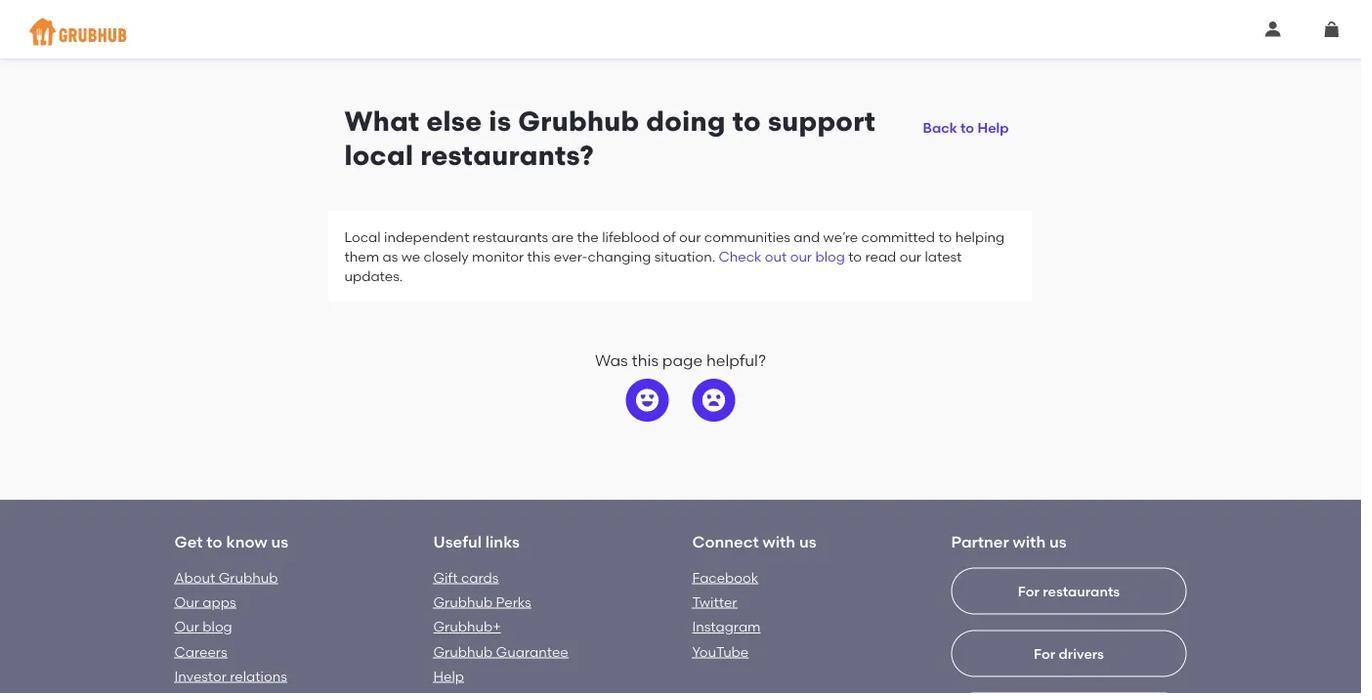 Task type: locate. For each thing, give the bounding box(es) containing it.
us
[[271, 533, 288, 552], [799, 533, 817, 552], [1050, 533, 1067, 552]]

for for for drivers
[[1034, 646, 1056, 662]]

we
[[401, 248, 420, 265]]

our
[[174, 594, 199, 611], [174, 619, 199, 636]]

for down partner with us
[[1018, 583, 1040, 600]]

page
[[662, 351, 703, 370]]

for inside "link"
[[1034, 646, 1056, 662]]

1 horizontal spatial restaurants
[[1043, 583, 1120, 600]]

our                                     blog link
[[174, 619, 232, 636]]

0 horizontal spatial blog
[[203, 619, 232, 636]]

with for connect
[[763, 533, 796, 552]]

about
[[174, 570, 215, 586]]

updates.
[[344, 268, 403, 285]]

know
[[226, 533, 267, 552]]

restaurants up monitor
[[473, 229, 548, 245]]

with right partner
[[1013, 533, 1046, 552]]

us right connect
[[799, 533, 817, 552]]

2 small image from the left
[[1324, 21, 1340, 37]]

1 vertical spatial for
[[1034, 646, 1056, 662]]

blog down we're
[[815, 248, 845, 265]]

connect with us
[[692, 533, 817, 552]]

grubhub down gift cards link
[[433, 594, 493, 611]]

1 vertical spatial restaurants
[[1043, 583, 1120, 600]]

1 horizontal spatial help
[[978, 120, 1009, 136]]

help down "grubhub+" link
[[433, 669, 464, 685]]

restaurants up drivers
[[1043, 583, 1120, 600]]

1 horizontal spatial this
[[632, 351, 659, 370]]

to up latest
[[938, 229, 952, 245]]

instagram link
[[692, 619, 761, 636]]

1 vertical spatial help
[[433, 669, 464, 685]]

facebook twitter instagram youtube
[[692, 570, 761, 660]]

as
[[383, 248, 398, 265]]

this right was
[[632, 351, 659, 370]]

0 vertical spatial this
[[527, 248, 551, 265]]

what
[[344, 105, 420, 138]]

0 vertical spatial help
[[978, 120, 1009, 136]]

blog down apps
[[203, 619, 232, 636]]

doing
[[646, 105, 726, 138]]

0 vertical spatial for
[[1018, 583, 1040, 600]]

for for for restaurants
[[1018, 583, 1040, 600]]

1 horizontal spatial our
[[790, 248, 812, 265]]

careers link
[[174, 644, 227, 660]]

0 horizontal spatial this
[[527, 248, 551, 265]]

restaurants?
[[420, 139, 594, 172]]

0 horizontal spatial us
[[271, 533, 288, 552]]

grubhub down know at the bottom of the page
[[219, 570, 278, 586]]

2 horizontal spatial us
[[1050, 533, 1067, 552]]

our down the about
[[174, 594, 199, 611]]

grubhub down grubhub+ on the left bottom of the page
[[433, 644, 493, 660]]

communities
[[704, 229, 790, 245]]

about grubhub link
[[174, 570, 278, 586]]

us up the for restaurants
[[1050, 533, 1067, 552]]

0 horizontal spatial help
[[433, 669, 464, 685]]

careers
[[174, 644, 227, 660]]

1 with from the left
[[763, 533, 796, 552]]

local independent restaurants are the lifeblood of our communities and we're committed to helping them as we closely monitor this ever-changing situation.
[[344, 229, 1005, 265]]

small image
[[1265, 21, 1281, 37], [1324, 21, 1340, 37]]

0 horizontal spatial small image
[[1265, 21, 1281, 37]]

apps
[[203, 594, 236, 611]]

youtube
[[692, 644, 749, 660]]

to read our latest updates.
[[344, 248, 962, 285]]

1 horizontal spatial us
[[799, 533, 817, 552]]

our up situation.
[[679, 229, 701, 245]]

our apps link
[[174, 594, 236, 611]]

useful links
[[433, 533, 520, 552]]

latest
[[925, 248, 962, 265]]

us right know at the bottom of the page
[[271, 533, 288, 552]]

1 vertical spatial blog
[[203, 619, 232, 636]]

for
[[1018, 583, 1040, 600], [1034, 646, 1056, 662]]

connect
[[692, 533, 759, 552]]

blog
[[815, 248, 845, 265], [203, 619, 232, 636]]

1 vertical spatial this
[[632, 351, 659, 370]]

to
[[733, 105, 761, 138], [961, 120, 974, 136], [938, 229, 952, 245], [848, 248, 862, 265], [207, 533, 222, 552]]

0 horizontal spatial with
[[763, 533, 796, 552]]

3 us from the left
[[1050, 533, 1067, 552]]

with right connect
[[763, 533, 796, 552]]

back to help
[[923, 120, 1009, 136]]

our down "committed"
[[900, 248, 922, 265]]

2 with from the left
[[1013, 533, 1046, 552]]

this left ever-
[[527, 248, 551, 265]]

to right 'doing'
[[733, 105, 761, 138]]

1 our from the top
[[174, 594, 199, 611]]

for drivers link
[[951, 631, 1187, 694]]

our down and
[[790, 248, 812, 265]]

grubhub right the is
[[518, 105, 639, 138]]

0 vertical spatial our
[[174, 594, 199, 611]]

restaurants inside local independent restaurants are the lifeblood of our communities and we're committed to helping them as we closely monitor this ever-changing situation.
[[473, 229, 548, 245]]

our
[[679, 229, 701, 245], [790, 248, 812, 265], [900, 248, 922, 265]]

gift cards grubhub perks grubhub+ grubhub guarantee help
[[433, 570, 568, 685]]

facebook link
[[692, 570, 758, 586]]

get
[[174, 533, 203, 552]]

this
[[527, 248, 551, 265], [632, 351, 659, 370]]

1 vertical spatial our
[[174, 619, 199, 636]]

was
[[595, 351, 628, 370]]

grubhub
[[518, 105, 639, 138], [219, 570, 278, 586], [433, 594, 493, 611], [433, 644, 493, 660]]

for left drivers
[[1034, 646, 1056, 662]]

help
[[978, 120, 1009, 136], [433, 669, 464, 685]]

to down we're
[[848, 248, 862, 265]]

1 horizontal spatial small image
[[1324, 21, 1340, 37]]

check out our blog
[[719, 248, 845, 265]]

restaurants
[[473, 229, 548, 245], [1043, 583, 1120, 600]]

perks
[[496, 594, 531, 611]]

investor
[[174, 669, 227, 685]]

0 horizontal spatial our
[[679, 229, 701, 245]]

our inside to read our latest updates.
[[900, 248, 922, 265]]

grubhub logo image
[[29, 12, 127, 51]]

with
[[763, 533, 796, 552], [1013, 533, 1046, 552]]

grubhub inside what else is grubhub doing to support local restaurants?
[[518, 105, 639, 138]]

2 us from the left
[[799, 533, 817, 552]]

help right back at right top
[[978, 120, 1009, 136]]

to right 'get'
[[207, 533, 222, 552]]

guarantee
[[496, 644, 568, 660]]

monitor
[[472, 248, 524, 265]]

2 horizontal spatial our
[[900, 248, 922, 265]]

1 horizontal spatial blog
[[815, 248, 845, 265]]

grubhub guarantee link
[[433, 644, 568, 660]]

useful
[[433, 533, 482, 552]]

partner with us
[[951, 533, 1067, 552]]

1 us from the left
[[271, 533, 288, 552]]

of
[[663, 229, 676, 245]]

the
[[577, 229, 599, 245]]

our up careers link
[[174, 619, 199, 636]]

0 horizontal spatial restaurants
[[473, 229, 548, 245]]

out
[[765, 248, 787, 265]]

0 vertical spatial restaurants
[[473, 229, 548, 245]]

instagram
[[692, 619, 761, 636]]

with for partner
[[1013, 533, 1046, 552]]

to right back at right top
[[961, 120, 974, 136]]

to inside what else is grubhub doing to support local restaurants?
[[733, 105, 761, 138]]

1 horizontal spatial with
[[1013, 533, 1046, 552]]



Task type: describe. For each thing, give the bounding box(es) containing it.
ever-
[[554, 248, 588, 265]]

for restaurants
[[1018, 583, 1120, 600]]

for restaurants link
[[951, 568, 1187, 694]]

read
[[865, 248, 896, 265]]

check
[[719, 248, 762, 265]]

relations
[[230, 669, 287, 685]]

back
[[923, 120, 957, 136]]

partner
[[951, 533, 1009, 552]]

local
[[344, 229, 381, 245]]

what else is grubhub doing to support local restaurants?
[[344, 105, 876, 172]]

situation.
[[654, 248, 715, 265]]

for drivers
[[1034, 646, 1104, 662]]

else
[[427, 105, 482, 138]]

help inside gift cards grubhub perks grubhub+ grubhub guarantee help
[[433, 669, 464, 685]]

us for partner with us
[[1050, 533, 1067, 552]]

blog inside about grubhub our apps our                                     blog careers investor                                     relations
[[203, 619, 232, 636]]

lifeblood
[[602, 229, 660, 245]]

this page was helpful image
[[636, 389, 659, 412]]

to inside local independent restaurants are the lifeblood of our communities and we're committed to helping them as we closely monitor this ever-changing situation.
[[938, 229, 952, 245]]

was this page helpful?
[[595, 351, 766, 370]]

about grubhub our apps our                                     blog careers investor                                     relations
[[174, 570, 287, 685]]

cards
[[461, 570, 499, 586]]

check out our blog link
[[719, 248, 845, 265]]

help link
[[433, 669, 464, 685]]

committed
[[861, 229, 935, 245]]

this page was not helpful image
[[702, 389, 726, 412]]

get to know us
[[174, 533, 288, 552]]

twitter
[[692, 594, 737, 611]]

and
[[794, 229, 820, 245]]

grubhub perks link
[[433, 594, 531, 611]]

gift cards link
[[433, 570, 499, 586]]

drivers
[[1059, 646, 1104, 662]]

0 vertical spatial blog
[[815, 248, 845, 265]]

youtube link
[[692, 644, 749, 660]]

grubhub+
[[433, 619, 501, 636]]

support
[[768, 105, 876, 138]]

links
[[485, 533, 520, 552]]

to inside to read our latest updates.
[[848, 248, 862, 265]]

closely
[[424, 248, 469, 265]]

independent
[[384, 229, 469, 245]]

investor                                     relations link
[[174, 669, 287, 685]]

are
[[552, 229, 574, 245]]

them
[[344, 248, 379, 265]]

our for to
[[900, 248, 922, 265]]

grubhub inside about grubhub our apps our                                     blog careers investor                                     relations
[[219, 570, 278, 586]]

us for connect with us
[[799, 533, 817, 552]]

is
[[489, 105, 511, 138]]

our inside local independent restaurants are the lifeblood of our communities and we're committed to helping them as we closely monitor this ever-changing situation.
[[679, 229, 701, 245]]

this inside local independent restaurants are the lifeblood of our communities and we're committed to helping them as we closely monitor this ever-changing situation.
[[527, 248, 551, 265]]

helping
[[955, 229, 1005, 245]]

2 our from the top
[[174, 619, 199, 636]]

facebook
[[692, 570, 758, 586]]

we're
[[823, 229, 858, 245]]

back to help link
[[915, 105, 1017, 140]]

local
[[344, 139, 413, 172]]

twitter link
[[692, 594, 737, 611]]

changing
[[588, 248, 651, 265]]

helpful?
[[707, 351, 766, 370]]

our for check
[[790, 248, 812, 265]]

grubhub+ link
[[433, 619, 501, 636]]

gift
[[433, 570, 458, 586]]

1 small image from the left
[[1265, 21, 1281, 37]]



Task type: vqa. For each thing, say whether or not it's contained in the screenshot.
1st small icon from the right
yes



